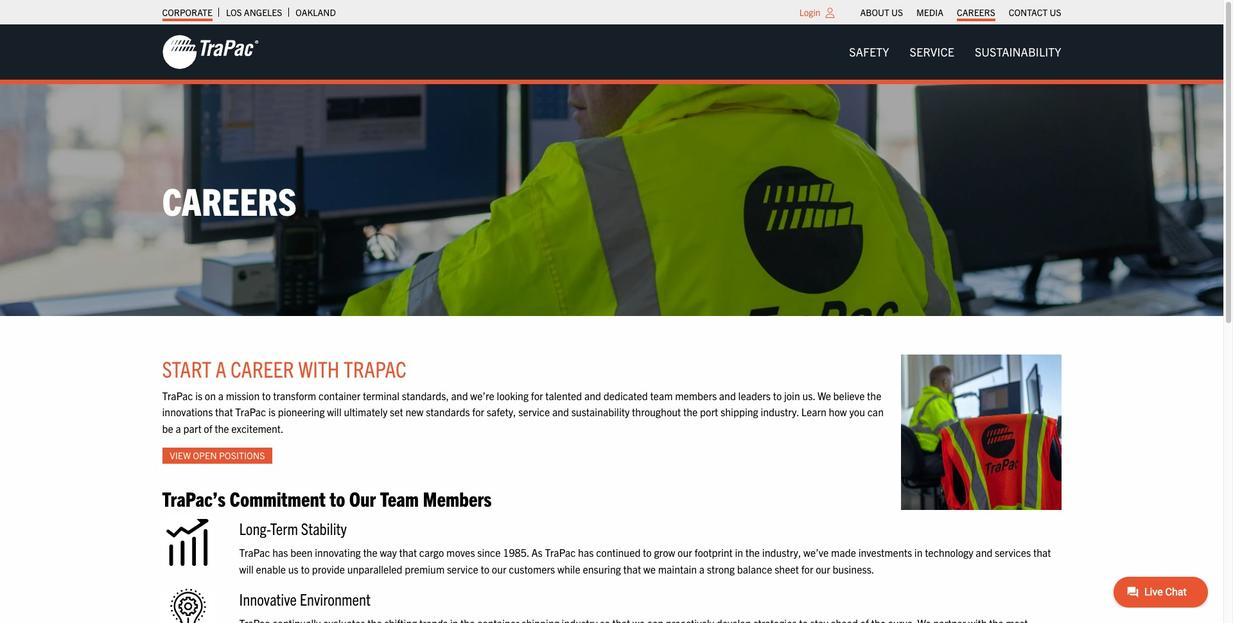Task type: vqa. For each thing, say whether or not it's contained in the screenshot.
'Angeles' to the top
no



Task type: locate. For each thing, give the bounding box(es) containing it.
our down since
[[492, 562, 507, 575]]

1 horizontal spatial in
[[915, 546, 923, 559]]

to right us
[[301, 562, 310, 575]]

0 horizontal spatial will
[[239, 562, 254, 575]]

the up unparalleled
[[363, 546, 378, 559]]

the down members
[[683, 406, 698, 418]]

us right about on the right top
[[892, 6, 903, 18]]

join
[[784, 389, 800, 402]]

has up ensuring
[[578, 546, 594, 559]]

0 horizontal spatial is
[[195, 389, 202, 402]]

a
[[216, 354, 227, 382], [218, 389, 224, 402], [176, 422, 181, 435], [699, 562, 705, 575]]

throughout
[[632, 406, 681, 418]]

container
[[319, 389, 361, 402]]

us right the contact
[[1050, 6, 1061, 18]]

1 vertical spatial menu bar
[[839, 39, 1072, 65]]

2 us from the left
[[1050, 6, 1061, 18]]

about us link
[[860, 3, 903, 21]]

2 horizontal spatial for
[[801, 562, 814, 575]]

provide
[[312, 562, 345, 575]]

0 vertical spatial menu bar
[[854, 3, 1068, 21]]

that inside trapac is on a mission to transform container terminal standards, and we're looking for talented and dedicated team members and leaders to join us. we believe the innovations that trapac is pioneering will ultimately set new standards for safety, service and sustainability throughout the port shipping industry. learn how you can be a part of the excitement.
[[215, 406, 233, 418]]

our up maintain
[[678, 546, 692, 559]]

1 horizontal spatial for
[[531, 389, 543, 402]]

about
[[860, 6, 889, 18]]

0 vertical spatial careers
[[957, 6, 995, 18]]

way
[[380, 546, 397, 559]]

grow
[[654, 546, 675, 559]]

corporate
[[162, 6, 213, 18]]

services
[[995, 546, 1031, 559]]

part
[[183, 422, 201, 435]]

members
[[423, 485, 492, 510]]

our
[[349, 485, 376, 510]]

safety link
[[839, 39, 900, 65]]

team
[[380, 485, 419, 510]]

will
[[327, 406, 342, 418], [239, 562, 254, 575]]

0 horizontal spatial for
[[472, 406, 484, 418]]

us for contact us
[[1050, 6, 1061, 18]]

trapac is on a mission to transform container terminal standards, and we're looking for talented and dedicated team members and leaders to join us. we believe the innovations that trapac is pioneering will ultimately set new standards for safety, service and sustainability throughout the port shipping industry. learn how you can be a part of the excitement.
[[162, 389, 884, 435]]

trapac
[[344, 354, 407, 382], [162, 389, 193, 402], [235, 406, 266, 418], [239, 546, 270, 559], [545, 546, 576, 559]]

shipping
[[721, 406, 758, 418]]

1985.
[[503, 546, 529, 559]]

standards
[[426, 406, 470, 418]]

long-
[[239, 518, 270, 538]]

a left strong
[[699, 562, 705, 575]]

menu bar down careers "link"
[[839, 39, 1072, 65]]

balance
[[737, 562, 772, 575]]

believe
[[833, 389, 865, 402]]

service down looking at left
[[519, 406, 550, 418]]

a up the on
[[216, 354, 227, 382]]

for down we've
[[801, 562, 814, 575]]

will down container at the left bottom
[[327, 406, 342, 418]]

while
[[558, 562, 581, 575]]

to left the our
[[330, 485, 345, 510]]

login link
[[800, 6, 821, 18]]

and down the talented
[[552, 406, 569, 418]]

1 horizontal spatial will
[[327, 406, 342, 418]]

0 horizontal spatial service
[[447, 562, 478, 575]]

service link
[[900, 39, 965, 65]]

for right looking at left
[[531, 389, 543, 402]]

trapac's commitment to our team members
[[162, 485, 492, 510]]

and
[[451, 389, 468, 402], [584, 389, 601, 402], [719, 389, 736, 402], [552, 406, 569, 418], [976, 546, 993, 559]]

0 horizontal spatial careers
[[162, 176, 297, 223]]

contact us link
[[1009, 3, 1061, 21]]

positions
[[219, 450, 265, 461]]

a inside trapac has been innovating the way that cargo moves since 1985. as trapac has continued to grow our footprint in the industry, we've made investments in technology and services that will enable us to provide unparalleled premium service to our customers while ensuring that we maintain a strong balance sheet for our business.
[[699, 562, 705, 575]]

2 has from the left
[[578, 546, 594, 559]]

that down the on
[[215, 406, 233, 418]]

we
[[818, 389, 831, 402]]

0 horizontal spatial has
[[272, 546, 288, 559]]

made
[[831, 546, 856, 559]]

los
[[226, 6, 242, 18]]

to
[[262, 389, 271, 402], [773, 389, 782, 402], [330, 485, 345, 510], [643, 546, 652, 559], [301, 562, 310, 575], [481, 562, 490, 575]]

oakland
[[296, 6, 336, 18]]

0 horizontal spatial us
[[892, 6, 903, 18]]

is left the on
[[195, 389, 202, 402]]

1 vertical spatial will
[[239, 562, 254, 575]]

1 horizontal spatial careers
[[957, 6, 995, 18]]

to left join
[[773, 389, 782, 402]]

talented
[[546, 389, 582, 402]]

0 vertical spatial for
[[531, 389, 543, 402]]

0 horizontal spatial in
[[735, 546, 743, 559]]

environment
[[300, 588, 371, 609]]

1 horizontal spatial is
[[268, 406, 276, 418]]

be
[[162, 422, 173, 435]]

service down the moves
[[447, 562, 478, 575]]

1 horizontal spatial has
[[578, 546, 594, 559]]

safety
[[849, 44, 889, 59]]

our down we've
[[816, 562, 830, 575]]

maintain
[[658, 562, 697, 575]]

for down we're
[[472, 406, 484, 418]]

and left the services
[[976, 546, 993, 559]]

our
[[678, 546, 692, 559], [492, 562, 507, 575], [816, 562, 830, 575]]

media link
[[917, 3, 944, 21]]

1 horizontal spatial service
[[519, 406, 550, 418]]

the up the balance
[[746, 546, 760, 559]]

menu bar containing about us
[[854, 3, 1068, 21]]

in left technology
[[915, 546, 923, 559]]

can
[[868, 406, 884, 418]]

0 vertical spatial is
[[195, 389, 202, 402]]

1 in from the left
[[735, 546, 743, 559]]

1 vertical spatial service
[[447, 562, 478, 575]]

oakland link
[[296, 3, 336, 21]]

long-term stability
[[239, 518, 347, 538]]

learn
[[801, 406, 827, 418]]

moves
[[446, 546, 475, 559]]

and up the 'shipping'
[[719, 389, 736, 402]]

0 vertical spatial will
[[327, 406, 342, 418]]

innovative environment
[[239, 588, 371, 609]]

will left enable
[[239, 562, 254, 575]]

innovative
[[239, 588, 297, 609]]

login
[[800, 6, 821, 18]]

2 vertical spatial for
[[801, 562, 814, 575]]

angeles
[[244, 6, 282, 18]]

is up excitement.
[[268, 406, 276, 418]]

0 vertical spatial service
[[519, 406, 550, 418]]

with
[[298, 354, 340, 382]]

a right the on
[[218, 389, 224, 402]]

in
[[735, 546, 743, 559], [915, 546, 923, 559]]

has up enable
[[272, 546, 288, 559]]

menu bar
[[854, 3, 1068, 21], [839, 39, 1072, 65]]

team
[[650, 389, 673, 402]]

for
[[531, 389, 543, 402], [472, 406, 484, 418], [801, 562, 814, 575]]

1 us from the left
[[892, 6, 903, 18]]

in up the balance
[[735, 546, 743, 559]]

2 horizontal spatial our
[[816, 562, 830, 575]]

los angeles
[[226, 6, 282, 18]]

ultimately
[[344, 406, 388, 418]]

menu bar up service
[[854, 3, 1068, 21]]

sustainability link
[[965, 39, 1072, 65]]

1 horizontal spatial us
[[1050, 6, 1061, 18]]

1 horizontal spatial our
[[678, 546, 692, 559]]



Task type: describe. For each thing, give the bounding box(es) containing it.
since
[[477, 546, 501, 559]]

trapac up enable
[[239, 546, 270, 559]]

technology
[[925, 546, 974, 559]]

start a career with trapac
[[162, 354, 407, 382]]

the right the of
[[215, 422, 229, 435]]

on
[[205, 389, 216, 402]]

safety,
[[487, 406, 516, 418]]

career
[[231, 354, 294, 382]]

about us
[[860, 6, 903, 18]]

and up standards
[[451, 389, 468, 402]]

us
[[288, 562, 299, 575]]

sheet
[[775, 562, 799, 575]]

enable
[[256, 562, 286, 575]]

start a career with trapac main content
[[149, 354, 1074, 623]]

and inside trapac has been innovating the way that cargo moves since 1985. as trapac has continued to grow our footprint in the industry, we've made investments in technology and services that will enable us to provide unparalleled premium service to our customers while ensuring that we maintain a strong balance sheet for our business.
[[976, 546, 993, 559]]

trapac up excitement.
[[235, 406, 266, 418]]

trapac's
[[162, 485, 226, 510]]

we
[[644, 562, 656, 575]]

innovations
[[162, 406, 213, 418]]

investments
[[859, 546, 912, 559]]

excitement.
[[231, 422, 284, 435]]

standards,
[[402, 389, 449, 402]]

members
[[675, 389, 717, 402]]

1 vertical spatial careers
[[162, 176, 297, 223]]

of
[[204, 422, 212, 435]]

to up we
[[643, 546, 652, 559]]

set
[[390, 406, 403, 418]]

looking
[[497, 389, 529, 402]]

term
[[270, 518, 298, 538]]

sustainability
[[975, 44, 1061, 59]]

new
[[406, 406, 424, 418]]

port
[[700, 406, 718, 418]]

industry,
[[762, 546, 801, 559]]

we're
[[470, 389, 495, 402]]

1 has from the left
[[272, 546, 288, 559]]

trapac up innovations
[[162, 389, 193, 402]]

1 vertical spatial for
[[472, 406, 484, 418]]

as
[[532, 546, 543, 559]]

transform
[[273, 389, 316, 402]]

continued
[[596, 546, 641, 559]]

view
[[170, 450, 191, 461]]

we've
[[804, 546, 829, 559]]

will inside trapac is on a mission to transform container terminal standards, and we're looking for talented and dedicated team members and leaders to join us. we believe the innovations that trapac is pioneering will ultimately set new standards for safety, service and sustainability throughout the port shipping industry. learn how you can be a part of the excitement.
[[327, 406, 342, 418]]

how
[[829, 406, 847, 418]]

that left we
[[623, 562, 641, 575]]

view open positions link
[[162, 447, 273, 464]]

dedicated
[[604, 389, 648, 402]]

business.
[[833, 562, 874, 575]]

trapac has been innovating the way that cargo moves since 1985. as trapac has continued to grow our footprint in the industry, we've made investments in technology and services that will enable us to provide unparalleled premium service to our customers while ensuring that we maintain a strong balance sheet for our business.
[[239, 546, 1051, 575]]

the up can
[[867, 389, 882, 402]]

you
[[849, 406, 865, 418]]

light image
[[826, 8, 835, 18]]

us for about us
[[892, 6, 903, 18]]

trapac up while
[[545, 546, 576, 559]]

mission
[[226, 389, 260, 402]]

ensuring
[[583, 562, 621, 575]]

careers link
[[957, 3, 995, 21]]

been
[[290, 546, 313, 559]]

to right mission
[[262, 389, 271, 402]]

contact us
[[1009, 6, 1061, 18]]

stability
[[301, 518, 347, 538]]

2 in from the left
[[915, 546, 923, 559]]

contact
[[1009, 6, 1048, 18]]

leaders
[[738, 389, 771, 402]]

strong
[[707, 562, 735, 575]]

footprint
[[695, 546, 733, 559]]

cargo
[[419, 546, 444, 559]]

premium
[[405, 562, 445, 575]]

trapac up terminal
[[344, 354, 407, 382]]

start
[[162, 354, 211, 382]]

and up sustainability
[[584, 389, 601, 402]]

that right the services
[[1033, 546, 1051, 559]]

menu bar containing safety
[[839, 39, 1072, 65]]

for inside trapac has been innovating the way that cargo moves since 1985. as trapac has continued to grow our footprint in the industry, we've made investments in technology and services that will enable us to provide unparalleled premium service to our customers while ensuring that we maintain a strong balance sheet for our business.
[[801, 562, 814, 575]]

customers
[[509, 562, 555, 575]]

open
[[193, 450, 217, 461]]

corporate image
[[162, 34, 259, 70]]

0 horizontal spatial our
[[492, 562, 507, 575]]

service inside trapac is on a mission to transform container terminal standards, and we're looking for talented and dedicated team members and leaders to join us. we believe the innovations that trapac is pioneering will ultimately set new standards for safety, service and sustainability throughout the port shipping industry. learn how you can be a part of the excitement.
[[519, 406, 550, 418]]

service inside trapac has been innovating the way that cargo moves since 1985. as trapac has continued to grow our footprint in the industry, we've made investments in technology and services that will enable us to provide unparalleled premium service to our customers while ensuring that we maintain a strong balance sheet for our business.
[[447, 562, 478, 575]]

unparalleled
[[347, 562, 402, 575]]

that right way in the left of the page
[[399, 546, 417, 559]]

will inside trapac has been innovating the way that cargo moves since 1985. as trapac has continued to grow our footprint in the industry, we've made investments in technology and services that will enable us to provide unparalleled premium service to our customers while ensuring that we maintain a strong balance sheet for our business.
[[239, 562, 254, 575]]

terminal
[[363, 389, 400, 402]]

us.
[[803, 389, 815, 402]]

media
[[917, 6, 944, 18]]

commitment
[[230, 485, 326, 510]]

sustainability
[[571, 406, 630, 418]]

1 vertical spatial is
[[268, 406, 276, 418]]

pioneering
[[278, 406, 325, 418]]

a right be
[[176, 422, 181, 435]]

view open positions
[[170, 450, 265, 461]]

industry.
[[761, 406, 799, 418]]

to down since
[[481, 562, 490, 575]]



